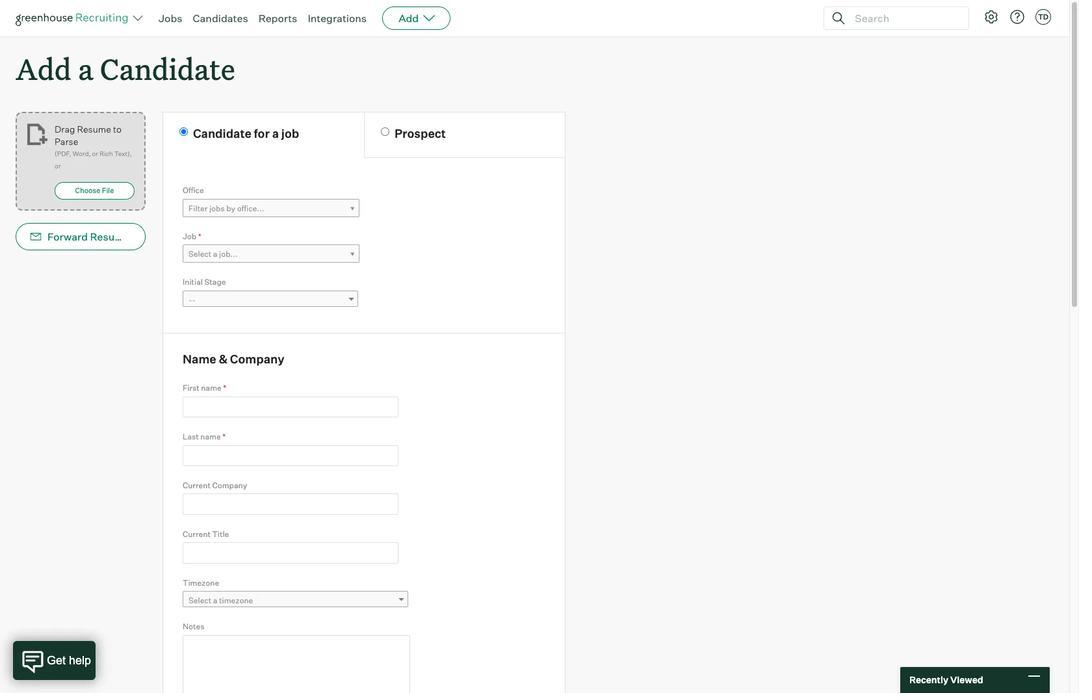 Task type: describe. For each thing, give the bounding box(es) containing it.
0 vertical spatial candidate
[[100, 49, 235, 88]]

-- link
[[183, 290, 358, 309]]

select for select a job...
[[189, 249, 212, 259]]

1 - from the left
[[189, 295, 192, 305]]

recently viewed
[[910, 674, 984, 686]]

select a timezone link
[[183, 591, 408, 610]]

filter jobs by office...
[[189, 203, 264, 213]]

add button
[[382, 7, 451, 30]]

Candidate for a job radio
[[179, 128, 188, 136]]

reports link
[[259, 12, 297, 25]]

jobs link
[[159, 12, 182, 25]]

select a job...
[[189, 249, 238, 259]]

initial stage
[[183, 277, 226, 287]]

integrations link
[[308, 12, 367, 25]]

name & company
[[183, 352, 285, 366]]

file
[[102, 186, 114, 195]]

word,
[[73, 150, 91, 157]]

office
[[183, 185, 204, 195]]

configure image
[[984, 9, 999, 25]]

choose
[[75, 186, 100, 195]]

current for current company
[[183, 481, 211, 490]]

a for candidate
[[78, 49, 93, 88]]

--
[[189, 295, 196, 305]]

forward resume via email
[[47, 230, 176, 243]]

timezone
[[219, 596, 253, 606]]

job *
[[183, 231, 201, 241]]

candidate for a job
[[193, 126, 299, 141]]

Search text field
[[852, 9, 957, 28]]

drag
[[55, 124, 75, 135]]

first name *
[[183, 383, 226, 393]]

notes
[[183, 622, 204, 632]]

add for add a candidate
[[16, 49, 71, 88]]

reports
[[259, 12, 297, 25]]

prospect
[[395, 126, 446, 141]]

office...
[[237, 203, 264, 213]]

parse
[[55, 136, 78, 147]]

0 vertical spatial *
[[198, 231, 201, 241]]

to
[[113, 124, 122, 135]]

current title
[[183, 529, 229, 539]]

td button
[[1033, 7, 1054, 27]]

(pdf,
[[55, 150, 71, 157]]

candidates link
[[193, 12, 248, 25]]

a for job...
[[213, 249, 218, 259]]

resume for drag
[[77, 124, 111, 135]]

add a candidate
[[16, 49, 235, 88]]

choose file
[[75, 186, 114, 195]]

initial
[[183, 277, 203, 287]]

viewed
[[951, 674, 984, 686]]

1 vertical spatial company
[[212, 481, 247, 490]]

td button
[[1036, 9, 1051, 25]]

&
[[219, 352, 228, 366]]



Task type: vqa. For each thing, say whether or not it's contained in the screenshot.
Prospect
yes



Task type: locate. For each thing, give the bounding box(es) containing it.
select a timezone
[[189, 596, 253, 606]]

email
[[148, 230, 176, 243]]

for
[[254, 126, 270, 141]]

title
[[212, 529, 229, 539]]

a left timezone
[[213, 596, 218, 606]]

or
[[92, 150, 98, 157], [55, 162, 61, 170]]

0 horizontal spatial or
[[55, 162, 61, 170]]

integrations
[[308, 12, 367, 25]]

*
[[198, 231, 201, 241], [223, 383, 226, 393], [223, 432, 226, 442]]

0 vertical spatial name
[[201, 383, 222, 393]]

1 vertical spatial name
[[200, 432, 221, 442]]

job
[[183, 231, 197, 241]]

select a job... link
[[183, 245, 360, 263]]

timezone
[[183, 578, 219, 588]]

stage
[[204, 277, 226, 287]]

candidate down the jobs
[[100, 49, 235, 88]]

select
[[189, 249, 212, 259], [189, 596, 212, 606]]

company up title
[[212, 481, 247, 490]]

text),
[[114, 150, 132, 157]]

* for last name *
[[223, 432, 226, 442]]

a
[[78, 49, 93, 88], [272, 126, 279, 141], [213, 249, 218, 259], [213, 596, 218, 606]]

or left rich
[[92, 150, 98, 157]]

1 vertical spatial resume
[[90, 230, 130, 243]]

first
[[183, 383, 199, 393]]

2 - from the left
[[192, 295, 196, 305]]

current left title
[[183, 529, 211, 539]]

resume inside button
[[90, 230, 130, 243]]

job...
[[219, 249, 238, 259]]

forward resume via email button
[[16, 223, 176, 250]]

1 vertical spatial *
[[223, 383, 226, 393]]

company right &
[[230, 352, 285, 366]]

1 vertical spatial candidate
[[193, 126, 251, 141]]

or down (pdf,
[[55, 162, 61, 170]]

td
[[1038, 12, 1049, 21]]

name right "first"
[[201, 383, 222, 393]]

* right job
[[198, 231, 201, 241]]

1 vertical spatial select
[[189, 596, 212, 606]]

1 horizontal spatial or
[[92, 150, 98, 157]]

candidate
[[100, 49, 235, 88], [193, 126, 251, 141]]

select down timezone
[[189, 596, 212, 606]]

* down &
[[223, 383, 226, 393]]

via
[[132, 230, 146, 243]]

1 vertical spatial add
[[16, 49, 71, 88]]

2 select from the top
[[189, 596, 212, 606]]

name
[[183, 352, 216, 366]]

a left job...
[[213, 249, 218, 259]]

resume
[[77, 124, 111, 135], [90, 230, 130, 243]]

1 vertical spatial or
[[55, 162, 61, 170]]

1 vertical spatial current
[[183, 529, 211, 539]]

rich
[[100, 150, 113, 157]]

a down greenhouse recruiting image
[[78, 49, 93, 88]]

name
[[201, 383, 222, 393], [200, 432, 221, 442]]

drag resume to parse (pdf, word, or rich text), or
[[55, 124, 132, 170]]

0 vertical spatial or
[[92, 150, 98, 157]]

by
[[226, 203, 235, 213]]

candidate right candidate for a job radio
[[193, 126, 251, 141]]

recently
[[910, 674, 949, 686]]

add inside popup button
[[399, 12, 419, 25]]

last
[[183, 432, 199, 442]]

a right for
[[272, 126, 279, 141]]

0 horizontal spatial add
[[16, 49, 71, 88]]

2 current from the top
[[183, 529, 211, 539]]

None text field
[[183, 396, 399, 418], [183, 445, 399, 466], [183, 494, 399, 515], [183, 396, 399, 418], [183, 445, 399, 466], [183, 494, 399, 515]]

1 select from the top
[[189, 249, 212, 259]]

current
[[183, 481, 211, 490], [183, 529, 211, 539]]

None text field
[[183, 543, 399, 564]]

forward
[[47, 230, 88, 243]]

resume left via
[[90, 230, 130, 243]]

Notes text field
[[183, 635, 410, 693]]

filter
[[189, 203, 208, 213]]

candidates
[[193, 12, 248, 25]]

job
[[281, 126, 299, 141]]

filter jobs by office... link
[[183, 199, 360, 218]]

0 vertical spatial resume
[[77, 124, 111, 135]]

1 current from the top
[[183, 481, 211, 490]]

a for timezone
[[213, 596, 218, 606]]

current for current title
[[183, 529, 211, 539]]

greenhouse recruiting image
[[16, 10, 133, 26]]

1 horizontal spatial add
[[399, 12, 419, 25]]

resume left to
[[77, 124, 111, 135]]

last name *
[[183, 432, 226, 442]]

current company
[[183, 481, 247, 490]]

current down last
[[183, 481, 211, 490]]

company
[[230, 352, 285, 366], [212, 481, 247, 490]]

select for select a timezone
[[189, 596, 212, 606]]

0 vertical spatial select
[[189, 249, 212, 259]]

name right last
[[200, 432, 221, 442]]

0 vertical spatial current
[[183, 481, 211, 490]]

resume for forward
[[90, 230, 130, 243]]

resume inside drag resume to parse (pdf, word, or rich text), or
[[77, 124, 111, 135]]

add
[[399, 12, 419, 25], [16, 49, 71, 88]]

Prospect radio
[[381, 128, 390, 136]]

select down the job *
[[189, 249, 212, 259]]

* for first name *
[[223, 383, 226, 393]]

name for first
[[201, 383, 222, 393]]

jobs
[[159, 12, 182, 25]]

0 vertical spatial company
[[230, 352, 285, 366]]

add for add
[[399, 12, 419, 25]]

jobs
[[209, 203, 225, 213]]

name for last
[[200, 432, 221, 442]]

0 vertical spatial add
[[399, 12, 419, 25]]

2 vertical spatial *
[[223, 432, 226, 442]]

* right last
[[223, 432, 226, 442]]

-
[[189, 295, 192, 305], [192, 295, 196, 305]]



